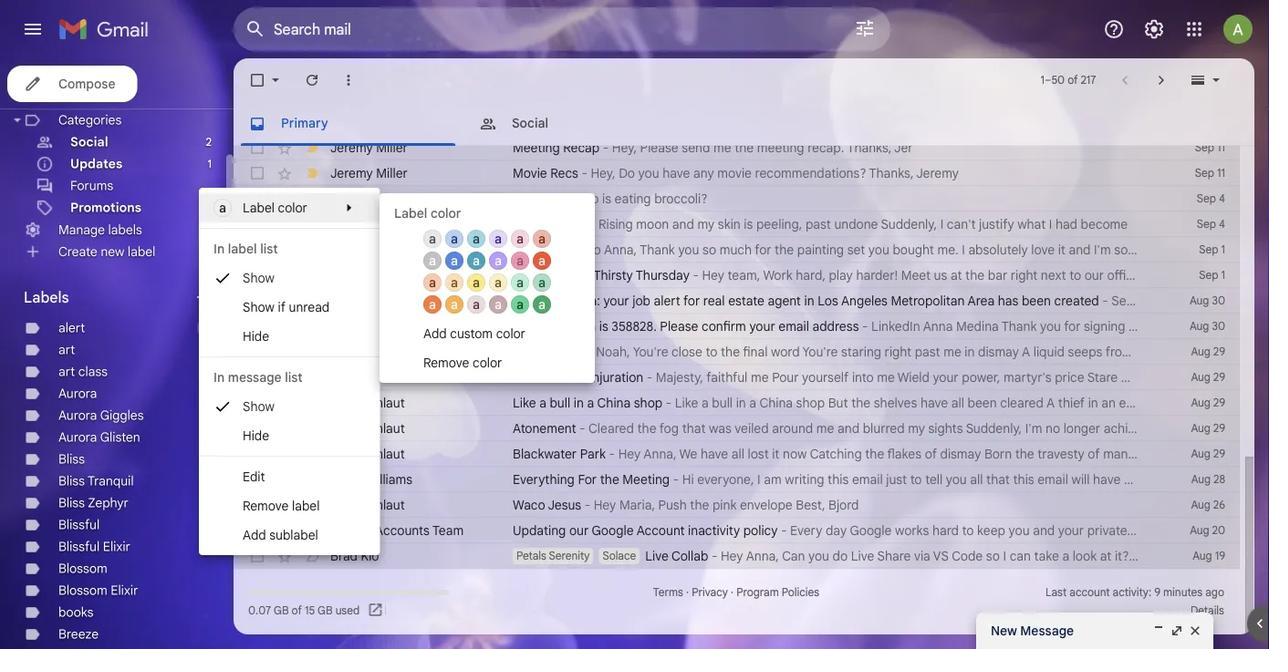 Task type: vqa. For each thing, say whether or not it's contained in the screenshot.


Task type: locate. For each thing, give the bounding box(es) containing it.
3 bliss from the top
[[58, 496, 85, 511]]

hey for waco
[[594, 497, 616, 513]]

2 atonement from the top
[[513, 421, 576, 437]]

2 blossom from the top
[[58, 583, 107, 599]]

a down rgb (179, 239, 211) cell
[[516, 297, 524, 313]]

last
[[1046, 586, 1067, 600]]

2 jeremy miller from the top
[[330, 165, 408, 181]]

forums
[[70, 178, 113, 194]]

it
[[1058, 242, 1066, 258]]

sep for hey, do you have any movie recommendations? thanks, jeremy
[[1195, 167, 1215, 180]]

0 vertical spatial add
[[423, 326, 447, 342]]

hello
[[572, 242, 601, 258]]

art class link
[[58, 364, 108, 380]]

rgb (253, 237, 193) cell
[[487, 272, 509, 294]]

1 linkedin from the top
[[330, 293, 379, 309]]

2 brad from the left
[[1180, 548, 1207, 564]]

label color
[[243, 200, 311, 216], [394, 205, 461, 221]]

aurora glisten
[[58, 430, 140, 446]]

2 aurora from the top
[[58, 408, 97, 424]]

a inside the rgb (251, 76, 47) cell
[[538, 253, 546, 269]]

1 vertical spatial blissful
[[58, 539, 100, 555]]

0 horizontal spatial remove
[[243, 498, 289, 514]]

2 vertical spatial thanks,
[[1132, 548, 1177, 564]]

for right much
[[755, 242, 772, 258]]

0 vertical spatial hide
[[243, 329, 269, 344]]

footer containing terms
[[234, 584, 1240, 621]]

- right jesus
[[585, 497, 591, 513]]

0 horizontal spatial label color
[[243, 200, 311, 216]]

0 vertical spatial 30
[[1212, 294, 1226, 308]]

not important switch up remove label
[[303, 445, 321, 464]]

·
[[686, 586, 689, 600], [731, 586, 734, 600]]

code
[[952, 548, 983, 564]]

dismay
[[978, 344, 1019, 360]]

5 not important switch from the top
[[303, 522, 321, 540]]

2 horizontal spatial my
[[1199, 421, 1216, 437]]

recap.
[[808, 140, 844, 156]]

i'm left 'no' on the right of page
[[1025, 421, 1042, 437]]

rgb (182, 207, 245) cell
[[443, 228, 465, 250]]

2 inside labels "navigation"
[[206, 136, 212, 149]]

2 in from the top
[[214, 370, 225, 386]]

hey,
[[612, 140, 637, 156], [591, 165, 616, 181]]

0 horizontal spatial 2
[[206, 136, 212, 149]]

to inside row
[[1180, 242, 1192, 258]]

important because you marked it as important. switch
[[303, 292, 321, 310], [303, 343, 321, 361]]

so left much
[[703, 242, 716, 258]]

3 bjord umlaut from the top
[[330, 370, 405, 386]]

a up in label list
[[219, 200, 226, 216]]

add for add custom color
[[423, 326, 447, 342]]

a up alerts
[[429, 275, 436, 291]]

thanks, right the it?
[[1132, 548, 1177, 564]]

meeting up maria,
[[623, 472, 670, 488]]

send
[[682, 140, 710, 156]]

4 aug 29 from the top
[[1191, 422, 1226, 436]]

1 blossom from the top
[[58, 561, 107, 577]]

0 horizontal spatial past
[[806, 216, 831, 232]]

cleared
[[589, 421, 634, 437]]

- right collab
[[712, 548, 718, 564]]

elixir for blossom elixir
[[111, 583, 138, 599]]

thanks, down jer
[[869, 165, 914, 181]]

rgb (246, 145, 178) cell
[[509, 250, 531, 272]]

fog
[[660, 421, 679, 437]]

29 down and
[[1214, 371, 1226, 385]]

social inside labels "navigation"
[[70, 134, 108, 150]]

i
[[941, 216, 944, 232], [1049, 216, 1052, 232], [962, 242, 965, 258], [1003, 548, 1007, 564]]

a for rgb (253, 237, 193) cell
[[495, 275, 502, 291]]

a for rgb (152, 215, 228) cell
[[473, 231, 480, 247]]

umlaut
[[364, 216, 405, 232], [364, 344, 405, 360], [364, 370, 405, 386], [364, 395, 405, 411], [364, 421, 405, 437], [364, 446, 405, 462], [364, 497, 405, 513]]

word
[[771, 344, 800, 360]]

0 horizontal spatial and
[[672, 216, 694, 232]]

a down rgb (227, 215, 255) cell on the left of page
[[495, 253, 502, 269]]

art down alert link
[[58, 342, 75, 358]]

1 in from the top
[[214, 241, 225, 257]]

a inside rgb (45, 162, 187) cell
[[473, 253, 480, 269]]

a inside rgb (227, 215, 255) cell
[[495, 231, 502, 247]]

so down become
[[1114, 242, 1128, 258]]

important because you marked it as important. switch inside row
[[303, 292, 321, 310]]

29 up the 28
[[1214, 448, 1226, 461]]

hey inside row
[[721, 548, 743, 564]]

2 vertical spatial in
[[574, 395, 584, 411]]

rgb (227, 215, 255) cell
[[487, 228, 509, 250]]

a inside rgb (246, 145, 178) cell
[[516, 253, 524, 269]]

1 not important switch from the top
[[303, 190, 321, 208]]

a for the rgb (22, 167, 101) cell
[[538, 297, 546, 313]]

· right the terms
[[686, 586, 689, 600]]

rgb (204, 166, 172) cell
[[487, 294, 509, 316]]

a down rgb (152, 215, 228) cell
[[473, 253, 480, 269]]

1 vertical spatial alert
[[58, 320, 85, 336]]

1 atonement from the top
[[513, 216, 576, 232]]

1 horizontal spatial brad
[[1180, 548, 1207, 564]]

None checkbox
[[248, 139, 266, 157], [248, 548, 266, 566], [248, 139, 266, 157], [248, 548, 266, 566]]

me left pour
[[751, 370, 769, 386]]

2 vertical spatial anna,
[[746, 548, 779, 564]]

and down broccoli?
[[672, 216, 694, 232]]

· right privacy
[[731, 586, 734, 600]]

a down rgb (253, 237, 193) cell
[[495, 297, 502, 313]]

petals serenity
[[516, 550, 590, 563]]

a for rgb (66, 214, 146) cell
[[516, 297, 524, 313]]

2 bliss from the top
[[58, 474, 85, 490]]

blossom down blossom 'link'
[[58, 583, 107, 599]]

google up solace
[[592, 523, 634, 539]]

2 11 from the top
[[1217, 167, 1226, 180]]

- left who
[[563, 191, 569, 207]]

- right policy at bottom
[[781, 523, 787, 539]]

2 vertical spatial bliss
[[58, 496, 85, 511]]

seeps
[[1068, 344, 1103, 360]]

miller for meeting
[[376, 140, 408, 156]]

2 important because you marked it as important. switch from the top
[[303, 343, 321, 361]]

labels navigation
[[0, 0, 595, 650]]

2 umlaut from the top
[[364, 344, 405, 360]]

2 sep 4 from the top
[[1197, 218, 1226, 231]]

2 art from the top
[[58, 364, 75, 380]]

anna:
[[567, 293, 600, 309]]

None checkbox
[[248, 71, 266, 89], [248, 164, 266, 183], [248, 71, 266, 89], [248, 164, 266, 183]]

elixir for blissful elixir
[[103, 539, 130, 555]]

11 for meeting recap - hey, please send me the meeting recap. thanks, jer
[[1217, 141, 1226, 155]]

categories
[[58, 112, 122, 128]]

is right skin
[[744, 216, 753, 232]]

0 horizontal spatial add
[[243, 527, 266, 543]]

0 horizontal spatial google
[[330, 523, 372, 539]]

miller for movie
[[376, 165, 408, 181]]

29 right honor
[[1214, 422, 1226, 436]]

aug
[[1190, 294, 1209, 308], [1190, 320, 1209, 334], [1191, 345, 1211, 359], [1191, 371, 1211, 385], [1191, 396, 1211, 410], [1191, 422, 1211, 436], [1191, 448, 1211, 461], [1191, 473, 1211, 487], [1191, 499, 1211, 512], [1190, 524, 1210, 538], [1193, 550, 1212, 563]]

me right send
[[714, 140, 731, 156]]

petals
[[516, 550, 546, 563]]

0 vertical spatial aug 30
[[1190, 294, 1226, 308]]

used
[[335, 605, 360, 618]]

jeremy for movie recs - hey, do you have any movie recommendations? thanks, jeremy
[[330, 165, 373, 181]]

4 not important switch from the top
[[303, 496, 321, 515]]

2 you're from the left
[[803, 344, 838, 360]]

1 horizontal spatial ·
[[731, 586, 734, 600]]

0 horizontal spatial label
[[243, 200, 275, 216]]

linkedin down linkedin job alerts
[[330, 318, 379, 334]]

alert link
[[58, 320, 85, 336]]

3 aurora from the top
[[58, 430, 97, 446]]

0 horizontal spatial social
[[70, 134, 108, 150]]

0 vertical spatial thanks,
[[847, 140, 892, 156]]

1 horizontal spatial you're
[[803, 344, 838, 360]]

art down "art" link
[[58, 364, 75, 380]]

0 horizontal spatial live
[[645, 548, 669, 564]]

primary tab
[[234, 102, 463, 146]]

footer
[[234, 584, 1240, 621]]

rgb (194, 194, 194) cell
[[422, 250, 443, 272]]

1 vertical spatial is
[[744, 216, 753, 232]]

11 for movie recs - hey, do you have any movie recommendations? thanks, jeremy
[[1217, 167, 1226, 180]]

1 jeremy miller from the top
[[330, 140, 408, 156]]

a for 'rgb (73, 134, 231)' cell in the left of the page
[[451, 253, 458, 269]]

sights
[[929, 421, 963, 437]]

1 vertical spatial show
[[243, 299, 275, 315]]

1 vertical spatial important because you marked it as important. switch
[[303, 343, 321, 361]]

0 horizontal spatial alert
[[58, 320, 85, 336]]

messages
[[382, 318, 441, 334]]

1 horizontal spatial hey
[[594, 497, 616, 513]]

have left as at the right top of the page
[[1195, 242, 1223, 258]]

atonement for atonement - cleared the fog that was veiled around me and blurred my sights suddenly, i'm no longer aching to honor my plights
[[513, 421, 576, 437]]

1 vertical spatial 2
[[579, 216, 586, 232]]

in for in label list
[[214, 241, 225, 257]]

los
[[818, 293, 838, 309]]

meeting up the movie
[[513, 140, 560, 156]]

art for "art" link
[[58, 342, 75, 358]]

list right message
[[285, 370, 303, 386]]

2 vertical spatial aurora
[[58, 430, 97, 446]]

power,
[[962, 370, 1001, 386]]

aug 29 for not important switch associated with the grand conjuration
[[1191, 371, 1226, 385]]

rising
[[599, 216, 633, 232]]

a inside rgb (255, 222, 181) 'cell'
[[451, 275, 458, 291]]

0 horizontal spatial label
[[128, 244, 155, 260]]

1 hide from the top
[[243, 329, 269, 344]]

0 vertical spatial hey
[[571, 344, 593, 360]]

1 horizontal spatial label
[[394, 205, 427, 221]]

hide up "edit"
[[243, 428, 269, 444]]

0 horizontal spatial list
[[260, 241, 278, 257]]

vs
[[933, 548, 949, 564]]

6 bjord umlaut from the top
[[330, 446, 405, 462]]

in inside "hey noah, you're close to the final word you're staring right past me in dismay a liquid seeps from your chest and drains m" link
[[965, 344, 975, 360]]

0 vertical spatial aurora
[[58, 386, 97, 402]]

in
[[804, 293, 815, 309], [965, 344, 975, 360], [574, 395, 584, 411]]

suddenly,
[[881, 216, 937, 232], [966, 421, 1022, 437]]

1 vertical spatial atonement
[[513, 421, 576, 437]]

menu containing label color
[[380, 193, 595, 383]]

live right do
[[851, 548, 874, 564]]

not important switch down remove label
[[303, 522, 321, 540]]

menu
[[199, 188, 380, 556], [380, 193, 595, 383]]

eating
[[615, 191, 651, 207]]

terms link
[[653, 586, 683, 600]]

blossom for blossom elixir
[[58, 583, 107, 599]]

bliss up 'blissful' link
[[58, 496, 85, 511]]

remove down "edit"
[[243, 498, 289, 514]]

a down rgb (246, 145, 178) cell
[[516, 275, 524, 291]]

2 vertical spatial hey
[[721, 548, 743, 564]]

1 horizontal spatial have
[[1195, 242, 1223, 258]]

1 sep 1 from the top
[[1199, 243, 1226, 257]]

a for the rgb (251, 76, 47) cell
[[538, 253, 546, 269]]

staring
[[841, 344, 882, 360]]

a inside rgb (179, 239, 211) cell
[[516, 275, 524, 291]]

0 horizontal spatial my
[[698, 216, 715, 232]]

social tab
[[464, 102, 694, 146]]

a inside rgb (231, 231, 231) "cell"
[[429, 231, 436, 247]]

2 linkedin from the top
[[330, 318, 379, 334]]

a for rgb (227, 215, 255) cell on the left of page
[[495, 231, 502, 247]]

2 blissful from the top
[[58, 539, 100, 555]]

blossom down blissful elixir link
[[58, 561, 107, 577]]

peeling,
[[756, 216, 802, 232]]

row containing tara schultz
[[234, 186, 1240, 212]]

jer
[[894, 140, 913, 156]]

0 horizontal spatial for
[[684, 293, 700, 309]]

bliss down bliss "link"
[[58, 474, 85, 490]]

is for please
[[599, 318, 608, 334]]

i right me.
[[962, 242, 965, 258]]

hey down everything for the meeting -
[[594, 497, 616, 513]]

1 horizontal spatial live
[[851, 548, 874, 564]]

taylor norton
[[330, 267, 408, 283]]

a left rgb (227, 215, 255) cell on the left of page
[[473, 231, 480, 247]]

undone
[[834, 216, 878, 232]]

29 down ground
[[1214, 396, 1226, 410]]

manage labels link
[[58, 222, 142, 238]]

0 vertical spatial important because you marked it as important. switch
[[303, 292, 321, 310]]

recommendations?
[[755, 165, 867, 181]]

add left sublabel
[[243, 527, 266, 543]]

add down 'rgb (255, 117, 55)' cell
[[423, 326, 447, 342]]

bliss for bliss zephyr
[[58, 496, 85, 511]]

please left send
[[640, 140, 679, 156]]

label up rgb (231, 231, 231) "cell"
[[394, 205, 427, 221]]

a inside the rgb (251, 233, 131) cell
[[473, 275, 480, 291]]

hello anna, thank you so much for the painting set you bought me. i absolutely love it and i'm so grateful to have you as a
[[572, 242, 1269, 258]]

rgb (66, 214, 146) cell
[[509, 294, 531, 316]]

account
[[637, 523, 685, 539]]

2 4 from the top
[[1219, 218, 1226, 231]]

4 bjord umlaut from the top
[[330, 395, 405, 411]]

1 aug 29 from the top
[[1191, 345, 1226, 359]]

1 11 from the top
[[1217, 141, 1226, 155]]

label
[[243, 200, 275, 216], [394, 205, 427, 221]]

rgb (255, 222, 181) cell
[[443, 272, 465, 294]]

1 29 from the top
[[1214, 345, 1226, 359]]

have up broccoli?
[[663, 165, 690, 181]]

2 horizontal spatial and
[[1069, 242, 1091, 258]]

not important switch for the grand conjuration
[[303, 369, 321, 387]]

1 vertical spatial suddenly,
[[966, 421, 1022, 437]]

atonement - cleared the fog that was veiled around me and blurred my sights suddenly, i'm no longer aching to honor my plights
[[513, 421, 1258, 437]]

1 sep 11 from the top
[[1195, 141, 1226, 155]]

3 not important switch from the top
[[303, 445, 321, 464]]

row
[[234, 135, 1240, 161], [234, 161, 1240, 186], [234, 186, 1240, 212], [234, 212, 1240, 237], [422, 228, 553, 250], [234, 237, 1269, 263], [422, 250, 553, 272], [234, 263, 1240, 288], [422, 272, 553, 294], [234, 288, 1240, 314], [422, 294, 553, 316], [234, 314, 1240, 339], [234, 339, 1269, 365], [234, 365, 1256, 391], [234, 391, 1240, 416], [234, 416, 1258, 442], [234, 442, 1240, 467], [234, 467, 1240, 493], [234, 493, 1240, 518], [234, 518, 1240, 544], [234, 544, 1240, 569]]

1 horizontal spatial list
[[285, 370, 303, 386]]

7 umlaut from the top
[[364, 497, 405, 513]]

and right it
[[1069, 242, 1091, 258]]

zephyr
[[88, 496, 129, 511]]

a for rgb (255, 200, 175) 'cell'
[[429, 275, 436, 291]]

1 vertical spatial aug 30
[[1190, 320, 1226, 334]]

1 you're from the left
[[633, 344, 668, 360]]

a inside 'rgb (255, 173, 70)' cell
[[451, 297, 458, 313]]

down
[[1142, 370, 1174, 386]]

my left skin
[[698, 216, 715, 232]]

0 vertical spatial show
[[243, 270, 275, 286]]

rgb (251, 233, 131) cell
[[465, 272, 487, 294]]

support image
[[1103, 18, 1125, 40]]

0 horizontal spatial you're
[[633, 344, 668, 360]]

blissful down bliss zephyr
[[58, 517, 100, 533]]

justify
[[979, 216, 1014, 232]]

aurora up bliss "link"
[[58, 430, 97, 446]]

1 horizontal spatial and
[[838, 421, 860, 437]]

blossom for blossom 'link'
[[58, 561, 107, 577]]

2 sep 11 from the top
[[1195, 167, 1226, 180]]

google up brad klo
[[330, 523, 372, 539]]

me.
[[938, 242, 959, 258]]

rgb (251, 211, 224) cell
[[509, 228, 531, 250]]

0 vertical spatial is
[[602, 191, 611, 207]]

1 horizontal spatial anna,
[[604, 242, 637, 258]]

show down the in message list
[[243, 399, 275, 415]]

blossom link
[[58, 561, 107, 577]]

broccoli - who is eating broccoli?
[[513, 191, 708, 207]]

0 vertical spatial 4
[[1219, 192, 1226, 206]]

28
[[1214, 473, 1226, 487]]

hey for live
[[721, 548, 743, 564]]

2 vertical spatial and
[[838, 421, 860, 437]]

for left real
[[684, 293, 700, 309]]

1 vertical spatial in
[[965, 344, 975, 360]]

a inside rgb (253, 237, 193) cell
[[495, 275, 502, 291]]

1 horizontal spatial in
[[804, 293, 815, 309]]

1 sep 4 from the top
[[1197, 192, 1226, 206]]

social up the movie
[[512, 115, 548, 131]]

sep
[[1195, 141, 1215, 155], [1195, 167, 1215, 180], [1197, 192, 1216, 206], [1197, 218, 1216, 231], [1199, 243, 1219, 257], [1199, 269, 1219, 282]]

in label list
[[214, 241, 278, 257]]

1 vertical spatial remove
[[243, 498, 289, 514]]

live down account
[[645, 548, 669, 564]]

1 vertical spatial have
[[1195, 242, 1223, 258]]

a down rgb (251, 211, 224) cell
[[516, 253, 524, 269]]

aug 29
[[1191, 345, 1226, 359], [1191, 371, 1226, 385], [1191, 396, 1226, 410], [1191, 422, 1226, 436], [1191, 448, 1226, 461]]

remove down custom
[[423, 355, 469, 371]]

yourself
[[802, 370, 849, 386]]

jesus
[[548, 497, 581, 513]]

2 30 from the top
[[1212, 320, 1226, 334]]

a inside rgb (251, 211, 224) cell
[[516, 231, 524, 247]]

5 aug 29 from the top
[[1191, 448, 1226, 461]]

2 sep 1 from the top
[[1199, 269, 1226, 282]]

sep for who is eating broccoli?
[[1197, 192, 1216, 206]]

add
[[423, 326, 447, 342], [243, 527, 266, 543]]

you right do
[[638, 165, 659, 181]]

0 vertical spatial please
[[640, 140, 679, 156]]

1 vertical spatial and
[[1069, 242, 1091, 258]]

0 vertical spatial blossom
[[58, 561, 107, 577]]

sep for hey, please send me the meeting recap. thanks, jer
[[1195, 141, 1215, 155]]

1 vertical spatial 30
[[1212, 320, 1226, 334]]

elixir
[[103, 539, 130, 555], [111, 583, 138, 599]]

linkedin messages
[[330, 318, 441, 334]]

a inside rgb (66, 214, 146) cell
[[516, 297, 524, 313]]

a down rgb (231, 231, 231) "cell"
[[429, 253, 436, 269]]

tab list
[[234, 102, 1255, 146]]

0 vertical spatial bliss
[[58, 452, 85, 468]]

aching
[[1104, 421, 1143, 437]]

was
[[709, 421, 732, 437]]

in inside row
[[804, 293, 815, 309]]

a inside "rgb (185, 154, 255)" cell
[[495, 253, 502, 269]]

a down rgb (162, 220, 193) cell
[[538, 297, 546, 313]]

0 vertical spatial have
[[663, 165, 690, 181]]

Search mail text field
[[274, 20, 803, 38]]

footer inside main content
[[234, 584, 1240, 621]]

a inside 'rgb (255, 117, 55)' cell
[[429, 297, 436, 313]]

can
[[1010, 548, 1031, 564]]

around
[[772, 421, 813, 437]]

rgb (255, 117, 55) cell
[[422, 294, 443, 316]]

atonement for atonement 2 - rising moon and my skin is peeling, past undone suddenly, i can't justify what i had become
[[513, 216, 576, 232]]

1 vertical spatial for
[[684, 293, 700, 309]]

blissful for 'blissful' link
[[58, 517, 100, 533]]

is right who
[[602, 191, 611, 207]]

linkedin for linkedin job alerts
[[330, 293, 379, 309]]

1 4 from the top
[[1219, 192, 1226, 206]]

new
[[101, 244, 124, 260]]

in right "bull"
[[574, 395, 584, 411]]

i'm down become
[[1094, 242, 1111, 258]]

a inside the rgb (242, 178, 168) 'cell'
[[538, 231, 546, 247]]

show left if at top
[[243, 299, 275, 315]]

you're down 358828.
[[633, 344, 668, 360]]

1 vertical spatial blossom
[[58, 583, 107, 599]]

2 aug 29 from the top
[[1191, 371, 1226, 385]]

main content
[[234, 0, 1269, 635]]

for
[[755, 242, 772, 258], [684, 293, 700, 309]]

a down rgb (255, 222, 181) 'cell'
[[451, 297, 458, 313]]

1 horizontal spatial gb
[[318, 605, 333, 618]]

- right park
[[609, 446, 615, 462]]

1 vertical spatial sep 11
[[1195, 167, 1226, 180]]

art link
[[58, 342, 75, 358]]

not important switch up important mainly because it was sent directly to you. switch
[[303, 190, 321, 208]]

a inside rgb (194, 194, 194) cell
[[429, 253, 436, 269]]

0 horizontal spatial ·
[[686, 586, 689, 600]]

into
[[852, 370, 874, 386]]

estate
[[728, 293, 765, 309]]

a for the rgb (251, 233, 131) cell
[[473, 275, 480, 291]]

0 vertical spatial remove
[[423, 355, 469, 371]]

2 horizontal spatial label
[[292, 498, 320, 514]]

a down "rgb (182, 207, 245)" cell
[[451, 253, 458, 269]]

0 vertical spatial 2
[[206, 136, 212, 149]]

linkedin
[[330, 293, 379, 309], [330, 318, 379, 334]]

1 art from the top
[[58, 342, 75, 358]]

from
[[1106, 344, 1133, 360]]

advanced search options image
[[847, 10, 883, 47]]

1 blissful from the top
[[58, 517, 100, 533]]

rgb (73, 134, 231) cell
[[443, 250, 465, 272]]

1 horizontal spatial 2
[[579, 216, 586, 232]]

4 inside row
[[1219, 192, 1226, 206]]

1 bliss from the top
[[58, 452, 85, 468]]

1 vertical spatial jeremy miller
[[330, 165, 408, 181]]

label up show if unread
[[228, 241, 257, 257]]

a down 'rgb (73, 134, 231)' cell in the left of the page
[[451, 275, 458, 291]]

1 aurora from the top
[[58, 386, 97, 402]]

a for rgb (45, 162, 187) cell
[[473, 253, 480, 269]]

2 horizontal spatial in
[[965, 344, 975, 360]]

1 vertical spatial art
[[58, 364, 75, 380]]

rgb (152, 215, 228) cell
[[465, 228, 487, 250]]

hey down inactivity
[[721, 548, 743, 564]]

None search field
[[234, 7, 891, 51]]

follow link to manage storage image
[[367, 602, 385, 621]]

art for art class
[[58, 364, 75, 380]]

1 horizontal spatial google
[[592, 523, 634, 539]]

stare
[[1087, 370, 1118, 386]]

1 vertical spatial list
[[285, 370, 303, 386]]

1 miller from the top
[[376, 140, 408, 156]]

angeles
[[841, 293, 888, 309]]

1 vertical spatial elixir
[[111, 583, 138, 599]]

1 horizontal spatial add
[[423, 326, 447, 342]]

push
[[658, 497, 687, 513]]

list up if at top
[[260, 241, 278, 257]]

1 vertical spatial meeting
[[623, 472, 670, 488]]

blackwater
[[513, 446, 577, 462]]

1 horizontal spatial past
[[915, 344, 940, 360]]

a inside the rgb (22, 167, 101) cell
[[538, 297, 546, 313]]

aug 29 for not important switch associated with blackwater park
[[1191, 448, 1226, 461]]

a inside rgb (235, 219, 222) 'cell'
[[473, 297, 480, 313]]

1 vertical spatial 11
[[1217, 167, 1226, 180]]

a inside rgb (162, 220, 193) cell
[[538, 275, 546, 291]]

not important switch
[[303, 190, 321, 208], [303, 369, 321, 387], [303, 445, 321, 464], [303, 496, 321, 515], [303, 522, 321, 540]]

team
[[432, 523, 464, 539]]

thanks, for jeremy
[[869, 165, 914, 181]]

2 bjord umlaut from the top
[[330, 344, 405, 360]]

a inside rgb (204, 166, 172) cell
[[495, 297, 502, 313]]

1 important because you marked it as important. switch from the top
[[303, 292, 321, 310]]

norton
[[368, 267, 408, 283]]

1 horizontal spatial meeting
[[623, 472, 670, 488]]

rgb (231, 231, 231) cell
[[422, 228, 443, 250]]

the down peeling,
[[775, 242, 794, 258]]

row containing taylor norton
[[234, 263, 1240, 288]]

0 vertical spatial i'm
[[1094, 242, 1111, 258]]

a inside rgb (255, 200, 175) 'cell'
[[429, 275, 436, 291]]

2 miller from the top
[[376, 165, 408, 181]]

1 horizontal spatial my
[[908, 421, 925, 437]]

1 vertical spatial 4
[[1219, 218, 1226, 231]]

hey, up do
[[612, 140, 637, 156]]

a inside "rgb (182, 207, 245)" cell
[[451, 231, 458, 247]]

important because you marked it as important. switch down unread
[[303, 343, 321, 361]]

a for 'rgb (255, 173, 70)' cell
[[451, 297, 458, 313]]

1 vertical spatial social
[[70, 134, 108, 150]]

a inside 'rgb (73, 134, 231)' cell
[[451, 253, 458, 269]]

can't
[[947, 216, 976, 232]]

aurora giggles
[[58, 408, 144, 424]]

rgb (185, 154, 255) cell
[[487, 250, 509, 272]]

alert
[[654, 293, 681, 309], [58, 320, 85, 336]]

a inside rgb (152, 215, 228) cell
[[473, 231, 480, 247]]

aug 29 for 2nd important because you marked it as important. switch
[[1191, 345, 1226, 359]]

sep 4 inside row
[[1197, 192, 1226, 206]]

brad left klo
[[330, 548, 358, 564]]

0 horizontal spatial brad
[[330, 548, 358, 564]]

thanks, left jer
[[847, 140, 892, 156]]

2 not important switch from the top
[[303, 369, 321, 387]]

rgb (251, 76, 47) cell
[[531, 250, 553, 272]]

not important switch for blackwater park
[[303, 445, 321, 464]]

what
[[1018, 216, 1046, 232]]

0 vertical spatial sep 4
[[1197, 192, 1226, 206]]

alert up "art" link
[[58, 320, 85, 336]]

1 vertical spatial hey
[[594, 497, 616, 513]]

brad klo
[[330, 548, 379, 564]]



Task type: describe. For each thing, give the bounding box(es) containing it.
and inside row
[[1069, 242, 1091, 258]]

2 horizontal spatial anna,
[[746, 548, 779, 564]]

- up park
[[579, 421, 585, 437]]

your left pin
[[549, 318, 575, 334]]

me right the stare
[[1121, 370, 1139, 386]]

our
[[569, 523, 589, 539]]

policies
[[782, 586, 820, 600]]

martyr's
[[1004, 370, 1052, 386]]

thanks, for jer
[[847, 140, 892, 156]]

4 for atonement 2 - rising moon and my skin is peeling, past undone suddenly, i can't justify what i had become
[[1219, 218, 1226, 231]]

5 umlaut from the top
[[364, 421, 405, 437]]

color up "rgb (182, 207, 245)" cell
[[431, 205, 461, 221]]

any
[[694, 165, 714, 181]]

- right shop
[[666, 395, 672, 411]]

0 vertical spatial suddenly,
[[881, 216, 937, 232]]

2 · from the left
[[731, 586, 734, 600]]

alert inside row
[[654, 293, 681, 309]]

label for remove
[[292, 498, 320, 514]]

rgb (255, 173, 70) cell
[[443, 294, 465, 316]]

pink
[[713, 497, 737, 513]]

the up 'movie recs - hey, do you have any movie recommendations? thanks, jeremy'
[[735, 140, 754, 156]]

and
[[1201, 344, 1224, 360]]

1 brad from the left
[[330, 548, 358, 564]]

0 vertical spatial and
[[672, 216, 694, 232]]

color left tara
[[278, 200, 307, 216]]

sep 11 for meeting recap - hey, please send me the meeting recap. thanks, jer
[[1195, 141, 1226, 155]]

0.07 gb of 15 gb used
[[248, 605, 360, 618]]

toggle split pane mode image
[[1189, 71, 1207, 89]]

0 horizontal spatial i'm
[[1025, 421, 1042, 437]]

0 horizontal spatial hey
[[571, 344, 593, 360]]

love
[[1031, 242, 1055, 258]]

2 horizontal spatial so
[[1114, 242, 1128, 258]]

label for in
[[228, 241, 257, 257]]

more image
[[339, 71, 358, 89]]

everything for the meeting -
[[513, 472, 682, 488]]

3 aug 29 from the top
[[1191, 396, 1226, 410]]

ximmy
[[330, 242, 369, 258]]

jeremy for meeting recap - hey, please send me the meeting recap. thanks, jer
[[330, 140, 373, 156]]

- down the angeles
[[862, 318, 868, 334]]

tara
[[330, 191, 355, 207]]

row containing brad klo
[[234, 544, 1240, 569]]

1 vertical spatial please
[[660, 318, 699, 334]]

privacy
[[692, 586, 728, 600]]

older image
[[1153, 71, 1171, 89]]

rgb (22, 167, 101) cell
[[531, 294, 553, 316]]

- left rising
[[590, 216, 595, 232]]

1 horizontal spatial label color
[[394, 205, 461, 221]]

i left can't
[[941, 216, 944, 232]]

plights
[[1219, 421, 1258, 437]]

bliss zephyr link
[[58, 496, 129, 511]]

the right for
[[600, 472, 619, 488]]

social link
[[70, 134, 108, 150]]

1 show from the top
[[243, 270, 275, 286]]

the left 'pink'
[[690, 497, 709, 513]]

rgb (162, 220, 193) cell
[[531, 272, 553, 294]]

if
[[278, 299, 286, 315]]

rgb (45, 162, 187) cell
[[465, 250, 487, 272]]

movie
[[513, 165, 547, 181]]

rgb (255, 200, 175) cell
[[422, 272, 443, 294]]

row containing maria williams
[[234, 467, 1240, 493]]

0 vertical spatial past
[[806, 216, 831, 232]]

2 29 from the top
[[1214, 371, 1226, 385]]

a left "bull"
[[539, 395, 547, 411]]

row containing linkedin job alerts
[[234, 288, 1240, 314]]

job
[[633, 293, 651, 309]]

updating our google account inactivity policy -
[[513, 523, 790, 539]]

bliss for bliss tranquil
[[58, 474, 85, 490]]

7 bjord umlaut from the top
[[330, 497, 405, 513]]

row containing ximmy
[[234, 237, 1269, 263]]

your up final
[[750, 318, 775, 334]]

a for rgb (255, 222, 181) 'cell'
[[451, 275, 458, 291]]

blissful elixir
[[58, 539, 130, 555]]

- up shop
[[647, 370, 653, 386]]

program
[[737, 586, 779, 600]]

pin
[[578, 318, 596, 334]]

me left dismay
[[944, 344, 962, 360]]

row containing google accounts team
[[234, 518, 1240, 544]]

aurora for aurora link
[[58, 386, 97, 402]]

hey noah, you're close to the final word you're staring right past me in dismay a liquid seeps from your chest and drains m link
[[513, 343, 1269, 361]]

movie
[[717, 165, 752, 181]]

show if unread
[[243, 299, 330, 315]]

been
[[1022, 293, 1051, 309]]

sep 4 for atonement 2 - rising moon and my skin is peeling, past undone suddenly, i can't justify what i had become
[[1197, 218, 1226, 231]]

blossom elixir
[[58, 583, 138, 599]]

details link
[[1191, 605, 1225, 618]]

linkedin for linkedin messages
[[330, 318, 379, 334]]

0 horizontal spatial have
[[663, 165, 690, 181]]

add custom color
[[423, 326, 526, 342]]

to left honor
[[1146, 421, 1158, 437]]

broccoli?
[[654, 191, 708, 207]]

you right set
[[869, 242, 890, 258]]

me right around
[[817, 421, 834, 437]]

loveee
[[513, 242, 559, 258]]

1 live from the left
[[645, 548, 669, 564]]

your up down
[[1136, 344, 1162, 360]]

collab
[[672, 548, 708, 564]]

chest
[[1165, 344, 1198, 360]]

honor
[[1161, 421, 1195, 437]]

5 29 from the top
[[1214, 448, 1226, 461]]

the left fog
[[637, 421, 657, 437]]

happy hour - thirsty thursday -
[[513, 267, 702, 283]]

the grand conjuration - majesty, faithful me pour yourself into me wield your power, martyr's price stare me down to the ground
[[513, 370, 1256, 386]]

a for rgb (235, 219, 222) 'cell' on the top
[[473, 297, 480, 313]]

you left do
[[809, 548, 830, 564]]

2 live from the left
[[851, 548, 874, 564]]

a right as at the right top of the page
[[1267, 242, 1269, 258]]

rgb (242, 178, 168) cell
[[531, 228, 553, 250]]

to right down
[[1177, 370, 1189, 386]]

not important switch for broccoli
[[303, 190, 321, 208]]

i left had
[[1049, 216, 1052, 232]]

4 29 from the top
[[1214, 422, 1226, 436]]

hey, for hey, please send me the meeting recap. thanks, jer
[[612, 140, 637, 156]]

that
[[682, 421, 706, 437]]

a for rgb (194, 194, 194) cell
[[429, 253, 436, 269]]

a for rgb (251, 211, 224) cell
[[516, 231, 524, 247]]

4 for broccoli - who is eating broccoli?
[[1219, 192, 1226, 206]]

a for 'rgb (255, 117, 55)' cell
[[429, 297, 436, 313]]

20
[[1212, 524, 1226, 538]]

promotions link
[[70, 200, 141, 216]]

2 hide from the top
[[243, 428, 269, 444]]

aug 20
[[1190, 524, 1226, 538]]

in for in message list
[[214, 370, 225, 386]]

sep 11 for movie recs - hey, do you have any movie recommendations? thanks, jeremy
[[1195, 167, 1226, 180]]

remove for remove label
[[243, 498, 289, 514]]

refresh image
[[303, 71, 321, 89]]

no
[[1046, 421, 1060, 437]]

meeting recap - hey, please send me the meeting recap. thanks, jer
[[513, 140, 913, 156]]

is for broccoli?
[[602, 191, 611, 207]]

row containing linkedin messages
[[234, 314, 1240, 339]]

shop
[[634, 395, 663, 411]]

0 horizontal spatial anna,
[[513, 318, 546, 334]]

liquid
[[1034, 344, 1065, 360]]

0.07
[[248, 605, 271, 618]]

a for rgb (162, 220, 193) cell
[[538, 275, 546, 291]]

aurora for aurora giggles
[[58, 408, 97, 424]]

metropolitan
[[891, 293, 965, 309]]

1 google from the left
[[330, 523, 372, 539]]

4 umlaut from the top
[[364, 395, 405, 411]]

2 show from the top
[[243, 299, 275, 315]]

labels heading
[[24, 288, 193, 307]]

thursday
[[636, 267, 690, 283]]

blissful for blissful elixir
[[58, 539, 100, 555]]

pour
[[772, 370, 799, 386]]

the down and
[[1192, 370, 1212, 386]]

faithful
[[707, 370, 748, 386]]

1 horizontal spatial suddenly,
[[966, 421, 1022, 437]]

a for rgb (231, 231, 231) "cell"
[[429, 231, 436, 247]]

labels
[[108, 222, 142, 238]]

manage labels create new label
[[58, 222, 155, 260]]

menu containing a
[[199, 188, 380, 556]]

me right into at the right of the page
[[877, 370, 895, 386]]

2 aug 30 from the top
[[1190, 320, 1226, 334]]

inactivity
[[688, 523, 740, 539]]

updates
[[70, 156, 123, 172]]

a left look
[[1063, 548, 1070, 564]]

list for in message list
[[285, 370, 303, 386]]

accounts
[[375, 523, 430, 539]]

the left final
[[721, 344, 740, 360]]

activity:
[[1113, 586, 1152, 600]]

schultz
[[358, 191, 402, 207]]

1 vertical spatial past
[[915, 344, 940, 360]]

who
[[573, 191, 599, 207]]

- right created
[[1103, 293, 1109, 309]]

sep 4 for broccoli - who is eating broccoli?
[[1197, 192, 1226, 206]]

2 google from the left
[[592, 523, 634, 539]]

glisten
[[100, 430, 140, 446]]

1 horizontal spatial for
[[755, 242, 772, 258]]

label inside manage labels create new label
[[128, 244, 155, 260]]

a for "rgb (185, 154, 255)" cell
[[495, 253, 502, 269]]

1 gb from the left
[[274, 605, 289, 618]]

of
[[292, 605, 302, 618]]

you right 'thank'
[[678, 242, 699, 258]]

social inside tab
[[512, 115, 548, 131]]

add for add sublabel
[[243, 527, 266, 543]]

rgb (235, 219, 222) cell
[[465, 294, 487, 316]]

i left can
[[1003, 548, 1007, 564]]

a for rgb (204, 166, 172) cell
[[495, 297, 502, 313]]

0 horizontal spatial meeting
[[513, 140, 560, 156]]

meeting inside row
[[623, 472, 670, 488]]

can
[[782, 548, 805, 564]]

1 horizontal spatial i'm
[[1094, 242, 1111, 258]]

0 horizontal spatial so
[[703, 242, 716, 258]]

gmail image
[[58, 11, 158, 47]]

bliss for bliss "link"
[[58, 452, 85, 468]]

important mainly because it was sent directly to you. switch
[[303, 215, 321, 234]]

- right recap at the top left
[[603, 140, 609, 156]]

remove for remove color
[[423, 355, 469, 371]]

ground
[[1215, 370, 1256, 386]]

1 50
[[1041, 73, 1065, 87]]

you left as at the right top of the page
[[1226, 242, 1247, 258]]

edit
[[243, 469, 265, 485]]

0 vertical spatial anna,
[[604, 242, 637, 258]]

1 bjord umlaut from the top
[[330, 216, 405, 232]]

a
[[1022, 344, 1030, 360]]

color down add custom color
[[473, 355, 502, 371]]

3 umlaut from the top
[[364, 370, 405, 386]]

0 horizontal spatial in
[[574, 395, 584, 411]]

to right close
[[706, 344, 718, 360]]

right
[[885, 344, 912, 360]]

1 · from the left
[[686, 586, 689, 600]]

3 29 from the top
[[1214, 396, 1226, 410]]

2 gb from the left
[[318, 605, 333, 618]]

color down rgb (66, 214, 146) cell
[[496, 326, 526, 342]]

skin
[[718, 216, 741, 232]]

everything
[[513, 472, 575, 488]]

hey, for hey, do you have any movie recommendations? thanks, jeremy
[[591, 165, 616, 181]]

2 inside main content
[[579, 216, 586, 232]]

- up push at the bottom right
[[673, 472, 679, 488]]

sep for rising moon and my skin is peeling, past undone suddenly, i can't justify what i had become
[[1197, 218, 1216, 231]]

real
[[703, 293, 725, 309]]

blackwater park -
[[513, 446, 618, 462]]

main menu image
[[22, 18, 44, 40]]

jeremy miller for movie recs
[[330, 165, 408, 181]]

- right thursday
[[693, 267, 699, 283]]

a for "rgb (182, 207, 245)" cell
[[451, 231, 458, 247]]

m
[[1266, 344, 1269, 360]]

3 show from the top
[[243, 399, 275, 415]]

main content containing primary
[[234, 0, 1269, 635]]

job
[[382, 293, 403, 309]]

bought
[[893, 242, 934, 258]]

your left job
[[604, 293, 629, 309]]

tab list containing primary
[[234, 102, 1255, 146]]

1 horizontal spatial so
[[986, 548, 1000, 564]]

waco
[[513, 497, 545, 513]]

1 aug 30 from the top
[[1190, 294, 1226, 308]]

6 umlaut from the top
[[364, 446, 405, 462]]

1 umlaut from the top
[[364, 216, 405, 232]]

your right the "wield"
[[933, 370, 959, 386]]

unread
[[289, 299, 330, 315]]

a for the rgb (242, 178, 168) 'cell' on the top left
[[538, 231, 546, 247]]

a left china
[[587, 395, 594, 411]]

grand
[[538, 370, 573, 386]]

aurora for aurora glisten
[[58, 430, 97, 446]]

- right hour
[[585, 267, 591, 283]]

message
[[228, 370, 282, 386]]

created
[[1055, 293, 1099, 309]]

sublabel
[[269, 527, 318, 543]]

5 bjord umlaut from the top
[[330, 421, 405, 437]]

list for in label list
[[260, 241, 278, 257]]

- right recs
[[582, 165, 588, 181]]

class
[[78, 364, 108, 380]]

jeremy miller for meeting recap
[[330, 140, 408, 156]]

1 30 from the top
[[1212, 294, 1226, 308]]

search mail image
[[239, 13, 272, 46]]

updates link
[[70, 156, 123, 172]]

a for rgb (179, 239, 211) cell
[[516, 275, 524, 291]]

rgb (179, 239, 211) cell
[[509, 272, 531, 294]]

alert inside labels "navigation"
[[58, 320, 85, 336]]

like a bull in a china shop -
[[513, 395, 675, 411]]

create new label link
[[58, 244, 155, 260]]

a for rgb (246, 145, 178) cell
[[516, 253, 524, 269]]

settings image
[[1143, 18, 1165, 40]]



